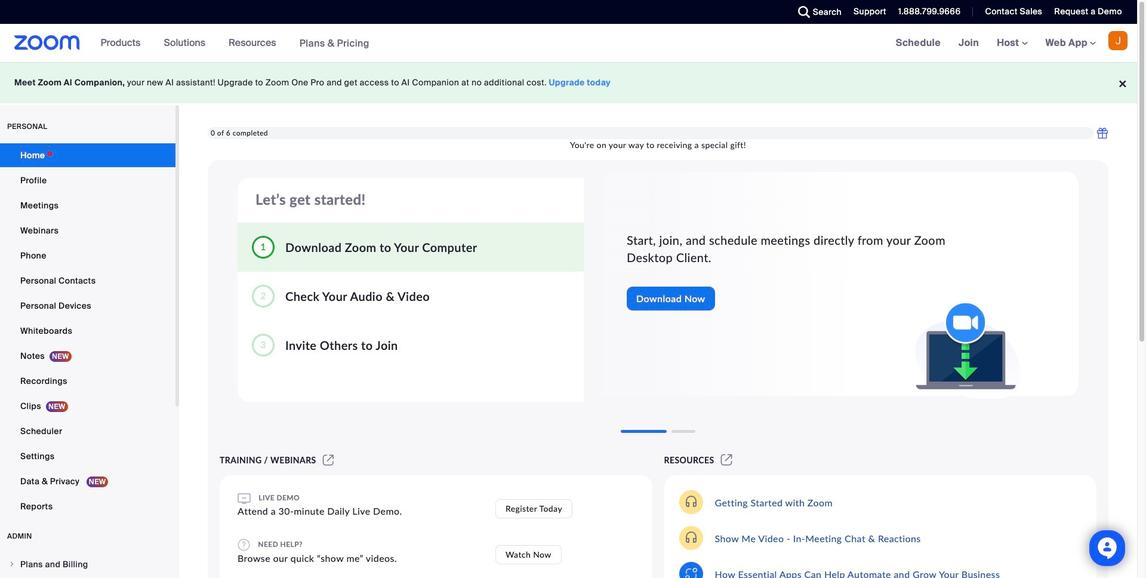 Task type: vqa. For each thing, say whether or not it's contained in the screenshot.
dialog
no



Task type: locate. For each thing, give the bounding box(es) containing it.
1 window new image from the left
[[321, 455, 336, 465]]

window new image
[[321, 455, 336, 465], [719, 455, 735, 465]]

2 window new image from the left
[[719, 455, 735, 465]]

meetings navigation
[[887, 24, 1138, 63]]

product information navigation
[[92, 24, 379, 63]]

footer
[[0, 62, 1138, 103]]

menu item
[[0, 553, 176, 576]]

0 horizontal spatial window new image
[[321, 455, 336, 465]]

banner
[[0, 24, 1138, 63]]

personal menu menu
[[0, 143, 176, 520]]

1 horizontal spatial window new image
[[719, 455, 735, 465]]



Task type: describe. For each thing, give the bounding box(es) containing it.
zoom logo image
[[14, 35, 80, 50]]

right image
[[8, 561, 16, 568]]

profile picture image
[[1109, 31, 1128, 50]]



